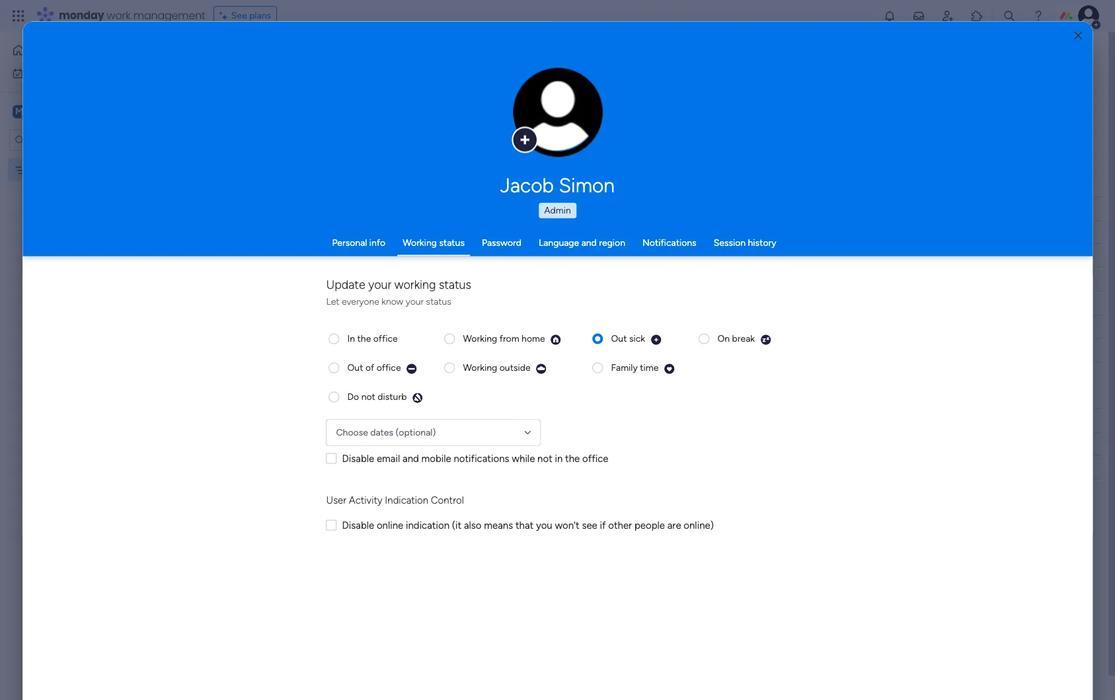 Task type: describe. For each thing, give the bounding box(es) containing it.
project.
[[287, 73, 319, 85]]

0 horizontal spatial your
[[369, 277, 392, 292]]

session history
[[714, 237, 777, 248]]

monday
[[59, 8, 104, 23]]

on break
[[718, 333, 755, 344]]

working for working outside
[[463, 362, 498, 373]]

out for out of office
[[348, 362, 363, 373]]

Status field
[[555, 201, 589, 216]]

project 1
[[250, 251, 286, 262]]

assign
[[321, 73, 349, 85]]

home image
[[12, 44, 25, 57]]

your inside button
[[542, 73, 561, 85]]

working from home
[[463, 333, 545, 344]]

everyone
[[342, 296, 380, 307]]

(it
[[452, 520, 462, 531]]

change profile picture
[[530, 119, 586, 141]]

invite members image
[[942, 9, 955, 22]]

family
[[612, 362, 638, 373]]

notifications
[[643, 237, 697, 248]]

update
[[326, 277, 366, 292]]

while
[[512, 453, 535, 465]]

0 horizontal spatial and
[[403, 453, 419, 465]]

do
[[348, 391, 359, 403]]

update your working status let everyone know your status
[[326, 277, 472, 307]]

project
[[563, 73, 593, 85]]

simon
[[559, 173, 615, 197]]

personal info link
[[332, 237, 386, 248]]

jacob simon
[[501, 173, 615, 197]]

indication
[[385, 494, 429, 506]]

0 vertical spatial status
[[439, 237, 465, 248]]

break
[[733, 333, 755, 344]]

preview image for do not disturb
[[412, 393, 424, 404]]

profile
[[562, 119, 586, 129]]

dates
[[371, 427, 394, 438]]

let
[[326, 296, 340, 307]]

jacob simon button
[[376, 173, 740, 197]]

mobile
[[422, 453, 452, 465]]

0 horizontal spatial the
[[358, 333, 371, 344]]

preview image for on break
[[761, 334, 772, 346]]

preview image for out sick
[[651, 334, 662, 346]]

type
[[255, 73, 274, 85]]

notifications link
[[643, 237, 697, 248]]

working
[[395, 277, 436, 292]]

online
[[377, 520, 404, 531]]

outside
[[500, 362, 531, 373]]

on
[[581, 250, 591, 261]]

language and region link
[[539, 237, 626, 248]]

1
[[282, 251, 286, 262]]

language and region
[[539, 237, 626, 248]]

1 horizontal spatial of
[[366, 362, 375, 373]]

password link
[[482, 237, 522, 248]]

track
[[480, 73, 501, 85]]

notifications image
[[884, 9, 897, 22]]

manage
[[202, 73, 235, 85]]

working outside
[[463, 362, 531, 373]]

select product image
[[12, 9, 25, 22]]

workspace image
[[13, 104, 26, 119]]

see
[[231, 10, 247, 21]]

plans
[[249, 10, 271, 21]]

session history link
[[714, 237, 777, 248]]

m
[[15, 106, 23, 117]]

see plans
[[231, 10, 271, 21]]

sort
[[503, 133, 521, 144]]

change profile picture button
[[513, 67, 603, 157]]

know
[[382, 296, 404, 307]]

picture
[[545, 131, 572, 141]]

from
[[500, 333, 520, 344]]

17
[[669, 251, 678, 261]]

notifications
[[454, 453, 510, 465]]

jacob simon image
[[1079, 5, 1100, 26]]

1 vertical spatial status
[[439, 277, 472, 292]]

if
[[600, 520, 606, 531]]

working status
[[403, 237, 465, 248]]

manage any type of project. assign owners, set timelines and keep track of where your project stands.
[[202, 73, 625, 85]]

personal
[[332, 237, 367, 248]]

see
[[582, 520, 598, 531]]

home
[[522, 333, 545, 344]]

hide
[[554, 133, 574, 144]]

stands.
[[595, 73, 625, 85]]

in
[[348, 333, 355, 344]]

activity
[[349, 494, 383, 506]]

that
[[516, 520, 534, 531]]

owners,
[[351, 73, 383, 85]]

language
[[539, 237, 580, 248]]

indication
[[406, 520, 450, 531]]

out for out sick
[[612, 333, 627, 344]]

in the office
[[348, 333, 398, 344]]

session
[[714, 237, 746, 248]]

2 vertical spatial status
[[426, 296, 452, 307]]

disable online indication (it also means that you won't see if other people are online)
[[342, 520, 714, 531]]

history
[[748, 237, 777, 248]]

change
[[530, 119, 560, 129]]

working for working on it
[[544, 250, 579, 261]]

time
[[640, 362, 659, 373]]

on
[[718, 333, 730, 344]]

out sick
[[612, 333, 646, 344]]

(optional)
[[396, 427, 436, 438]]



Task type: locate. For each thing, give the bounding box(es) containing it.
2 vertical spatial office
[[583, 453, 609, 465]]

of down in the office on the left top
[[366, 362, 375, 373]]

your up know
[[369, 277, 392, 292]]

0 horizontal spatial not
[[362, 391, 376, 403]]

of
[[276, 73, 285, 85], [503, 73, 512, 85], [366, 362, 375, 373]]

email
[[377, 453, 400, 465]]

not
[[547, 227, 563, 238]]

sick
[[630, 333, 646, 344]]

monday work management
[[59, 8, 206, 23]]

out left sick
[[612, 333, 627, 344]]

project
[[250, 251, 280, 262], [330, 414, 360, 425]]

apps image
[[971, 9, 984, 22]]

you
[[536, 520, 553, 531]]

manage any type of project. assign owners, set timelines and keep track of where your project stands. button
[[200, 71, 645, 87]]

status left password
[[439, 237, 465, 248]]

keep
[[458, 73, 478, 85]]

0 vertical spatial not
[[362, 391, 376, 403]]

project left 1
[[250, 251, 280, 262]]

your right where
[[542, 73, 561, 85]]

0 horizontal spatial project
[[250, 251, 280, 262]]

control
[[431, 494, 464, 506]]

Owner field
[[478, 413, 512, 428]]

your down working
[[406, 296, 424, 307]]

office
[[374, 333, 398, 344], [377, 362, 401, 373], [583, 453, 609, 465]]

status
[[559, 203, 586, 214]]

list box
[[0, 156, 169, 360]]

management
[[133, 8, 206, 23]]

preview image right disturb at the left bottom of the page
[[412, 393, 424, 404]]

out
[[612, 333, 627, 344], [348, 362, 363, 373]]

the
[[358, 333, 371, 344], [566, 453, 580, 465]]

where
[[514, 73, 540, 85]]

your
[[542, 73, 561, 85], [369, 277, 392, 292], [406, 296, 424, 307]]

of right type
[[276, 73, 285, 85]]

also
[[464, 520, 482, 531]]

any
[[238, 73, 252, 85]]

working on it
[[544, 250, 599, 261]]

disable for disable email and mobile notifications while not in the office
[[342, 453, 375, 465]]

preview image right sick
[[651, 334, 662, 346]]

search everything image
[[1003, 9, 1017, 22]]

preview image up disturb at the left bottom of the page
[[407, 363, 418, 375]]

2 horizontal spatial of
[[503, 73, 512, 85]]

choose
[[336, 427, 368, 438]]

disturb
[[378, 391, 407, 403]]

1 horizontal spatial your
[[406, 296, 424, 307]]

1 vertical spatial the
[[566, 453, 580, 465]]

sort button
[[482, 128, 529, 149]]

disable down choose
[[342, 453, 375, 465]]

0 vertical spatial disable
[[342, 453, 375, 465]]

people
[[635, 520, 665, 531]]

means
[[484, 520, 513, 531]]

office up disturb at the left bottom of the page
[[377, 362, 401, 373]]

1 vertical spatial office
[[377, 362, 401, 373]]

not right do at the left
[[362, 391, 376, 403]]

help image
[[1033, 9, 1046, 22]]

preview image right home
[[551, 334, 562, 346]]

0 vertical spatial your
[[542, 73, 561, 85]]

preview image for working from home
[[551, 334, 562, 346]]

nov
[[651, 251, 667, 261]]

admin
[[545, 204, 571, 216]]

password
[[482, 237, 522, 248]]

1 vertical spatial project
[[330, 414, 360, 425]]

0 vertical spatial out
[[612, 333, 627, 344]]

inbox image
[[913, 9, 926, 22]]

preview image right break
[[761, 334, 772, 346]]

hide button
[[533, 128, 582, 149]]

preview image for family time
[[664, 363, 676, 375]]

1 vertical spatial not
[[538, 453, 553, 465]]

0 horizontal spatial out
[[348, 362, 363, 373]]

set
[[386, 73, 398, 85]]

working down language
[[544, 250, 579, 261]]

working
[[403, 237, 437, 248], [544, 250, 579, 261], [463, 333, 498, 344], [463, 362, 498, 373]]

it
[[594, 250, 599, 261]]

in
[[555, 453, 563, 465]]

and
[[440, 73, 456, 85], [582, 237, 597, 248], [403, 453, 419, 465]]

and up the on
[[582, 237, 597, 248]]

of right track
[[503, 73, 512, 85]]

are
[[668, 520, 682, 531]]

2 disable from the top
[[342, 520, 375, 531]]

status right working
[[439, 277, 472, 292]]

the right in
[[566, 453, 580, 465]]

working up working
[[403, 237, 437, 248]]

my work image
[[12, 67, 24, 79]]

working for working status
[[403, 237, 437, 248]]

see plans button
[[213, 6, 277, 26]]

2 vertical spatial and
[[403, 453, 419, 465]]

preview image for out of office
[[407, 363, 418, 375]]

timelines
[[401, 73, 438, 85]]

status down working
[[426, 296, 452, 307]]

2 horizontal spatial and
[[582, 237, 597, 248]]

0 horizontal spatial of
[[276, 73, 285, 85]]

working status link
[[403, 237, 465, 248]]

jacob
[[501, 173, 554, 197]]

1 horizontal spatial and
[[440, 73, 456, 85]]

out of office
[[348, 362, 401, 373]]

won't
[[555, 520, 580, 531]]

user activity indication control
[[326, 494, 464, 506]]

do not disturb
[[348, 391, 407, 403]]

other
[[609, 520, 632, 531]]

1 vertical spatial your
[[369, 277, 392, 292]]

1 horizontal spatial the
[[566, 453, 580, 465]]

not left in
[[538, 453, 553, 465]]

choose dates (optional)
[[336, 427, 436, 438]]

1 horizontal spatial out
[[612, 333, 627, 344]]

and inside manage any type of project. assign owners, set timelines and keep track of where your project stands. button
[[440, 73, 456, 85]]

0 vertical spatial office
[[374, 333, 398, 344]]

not started
[[547, 227, 596, 238]]

2 horizontal spatial your
[[542, 73, 561, 85]]

office for in the office
[[374, 333, 398, 344]]

owner
[[481, 414, 509, 426]]

office for out of office
[[377, 362, 401, 373]]

2 vertical spatial your
[[406, 296, 424, 307]]

1 horizontal spatial not
[[538, 453, 553, 465]]

0 vertical spatial and
[[440, 73, 456, 85]]

online)
[[684, 520, 714, 531]]

1 vertical spatial disable
[[342, 520, 375, 531]]

project for project
[[330, 414, 360, 425]]

working for working from home
[[463, 333, 498, 344]]

1 horizontal spatial project
[[330, 414, 360, 425]]

1 vertical spatial out
[[348, 362, 363, 373]]

0 vertical spatial project
[[250, 251, 280, 262]]

close image
[[1075, 31, 1083, 41]]

project up choose
[[330, 414, 360, 425]]

region
[[599, 237, 626, 248]]

status
[[439, 237, 465, 248], [439, 277, 472, 292], [426, 296, 452, 307]]

personal info
[[332, 237, 386, 248]]

disable down "activity"
[[342, 520, 375, 531]]

m button
[[9, 100, 132, 123]]

option
[[0, 158, 169, 161]]

project for project 1
[[250, 251, 280, 262]]

preview image right time
[[664, 363, 676, 375]]

preview image
[[536, 363, 547, 375]]

1 disable from the top
[[342, 453, 375, 465]]

not
[[362, 391, 376, 403], [538, 453, 553, 465]]

family time
[[612, 362, 659, 373]]

disable for disable online indication (it also means that you won't see if other people are online)
[[342, 520, 375, 531]]

and left "keep"
[[440, 73, 456, 85]]

1 vertical spatial and
[[582, 237, 597, 248]]

working left outside
[[463, 362, 498, 373]]

disable email and mobile notifications while not in the office
[[342, 453, 609, 465]]

working left "from"
[[463, 333, 498, 344]]

0 vertical spatial the
[[358, 333, 371, 344]]

started
[[565, 227, 596, 238]]

disable
[[342, 453, 375, 465], [342, 520, 375, 531]]

office up out of office
[[374, 333, 398, 344]]

the right in at the top left of page
[[358, 333, 371, 344]]

out up do at the left
[[348, 362, 363, 373]]

office right in
[[583, 453, 609, 465]]

and right email
[[403, 453, 419, 465]]

preview image
[[551, 334, 562, 346], [651, 334, 662, 346], [761, 334, 772, 346], [407, 363, 418, 375], [664, 363, 676, 375], [412, 393, 424, 404]]



Task type: vqa. For each thing, say whether or not it's contained in the screenshot.
v2 bolt switch image
no



